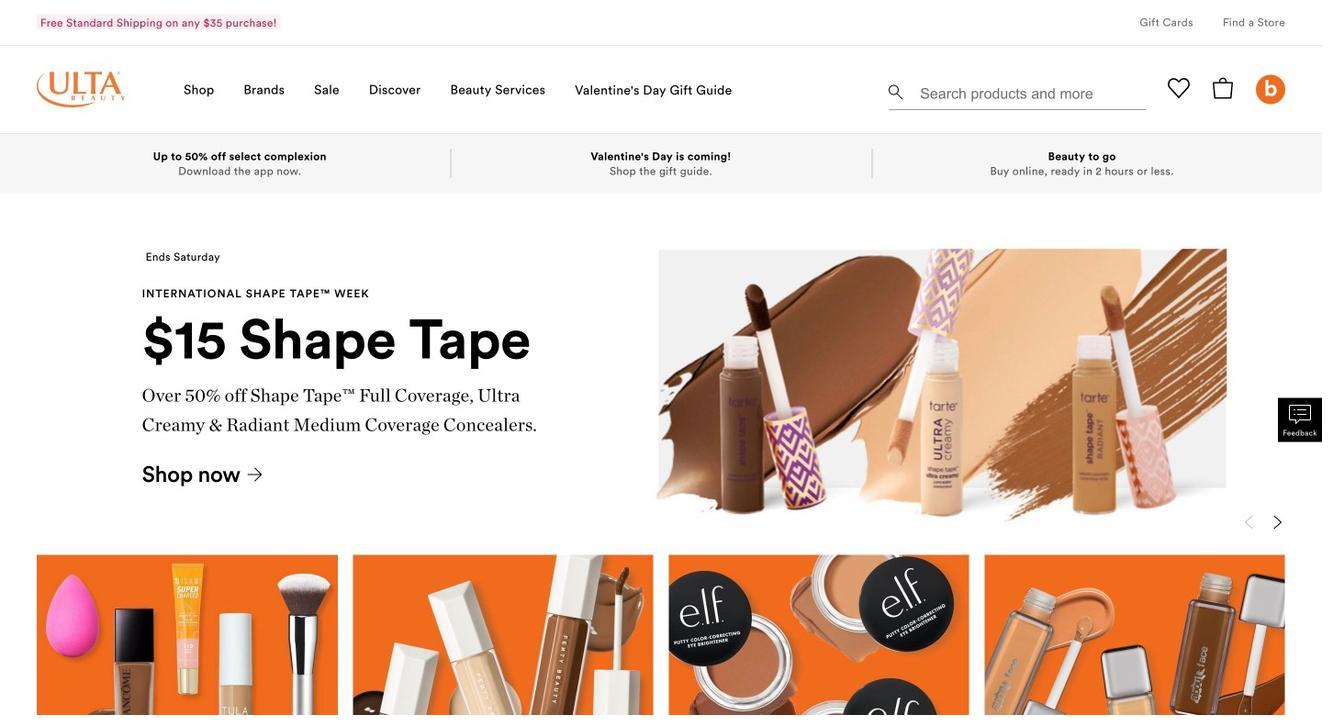 Task type: vqa. For each thing, say whether or not it's contained in the screenshot.
the left the and
no



Task type: describe. For each thing, give the bounding box(es) containing it.
0 items in bag image
[[1212, 77, 1234, 99]]

Search products and more search field
[[918, 73, 1140, 106]]

$15 shape tape full coverage, ultra creamy & radiant medium coverage concealers. image
[[563, 207, 1322, 525]]

previous slide image
[[1241, 515, 1256, 530]]



Task type: locate. For each thing, give the bounding box(es) containing it.
next slide image
[[1271, 515, 1285, 530]]

back to top image
[[1260, 651, 1274, 666]]

region
[[37, 509, 1285, 715]]

favorites icon image
[[1168, 77, 1190, 99]]

None search field
[[889, 70, 1146, 114]]



